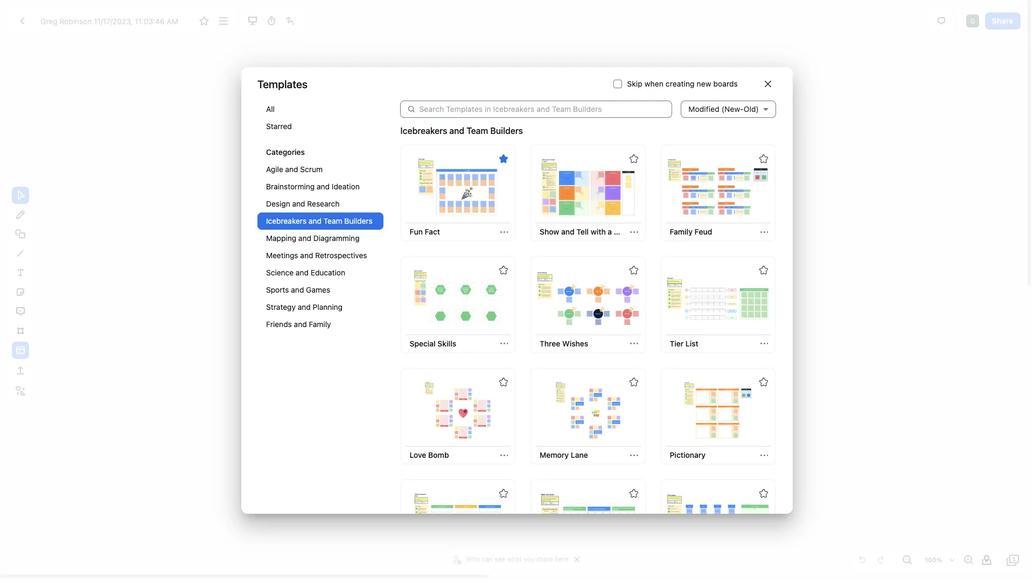 Task type: vqa. For each thing, say whether or not it's contained in the screenshot.
the formatting,
no



Task type: describe. For each thing, give the bounding box(es) containing it.
strategy and planning
[[266, 303, 343, 312]]

team inside status
[[467, 126, 488, 136]]

thumbnail for virtual scavenger hunt image
[[407, 492, 509, 553]]

lane
[[571, 451, 588, 460]]

special skills
[[410, 339, 457, 349]]

planning
[[313, 303, 343, 312]]

show
[[540, 228, 559, 237]]

card for template memory lane element
[[531, 369, 646, 465]]

special
[[410, 339, 436, 349]]

tell
[[577, 228, 589, 237]]

star this whiteboard image inside card for template trivia game "element"
[[760, 490, 768, 499]]

friends and family
[[266, 320, 331, 329]]

meetings
[[266, 251, 298, 260]]

three
[[540, 339, 561, 349]]

family feud button
[[666, 224, 717, 241]]

more options for family feud image
[[761, 228, 769, 236]]

you
[[524, 556, 535, 564]]

thumbnail for special skills image
[[407, 269, 509, 329]]

thumbnail for fun fact image
[[407, 157, 509, 217]]

games
[[306, 286, 330, 295]]

categories
[[266, 148, 305, 157]]

when
[[645, 79, 664, 88]]

thumbnail for pictionary image
[[667, 380, 770, 441]]

mapping
[[266, 234, 296, 243]]

more options for memory lane image
[[630, 452, 638, 460]]

who can see what you share here
[[466, 556, 569, 564]]

feud
[[695, 228, 713, 237]]

100
[[925, 557, 937, 564]]

love bomb
[[410, 451, 449, 460]]

star this whiteboard image for wishes
[[630, 266, 638, 275]]

templates image
[[14, 344, 27, 357]]

three wishes
[[540, 339, 589, 349]]

and inside button
[[561, 228, 575, 237]]

team inside categories element
[[324, 217, 342, 226]]

see
[[495, 556, 505, 564]]

card for template pictionary element
[[661, 369, 776, 465]]

skip
[[627, 79, 643, 88]]

pages image
[[1007, 554, 1020, 567]]

a
[[608, 228, 612, 237]]

skip when creating new boards
[[627, 79, 738, 88]]

1 horizontal spatial icebreakers and team builders
[[401, 126, 523, 136]]

card for template trivia game element
[[661, 480, 776, 577]]

star this whiteboard image inside card for template meet and greet element
[[630, 490, 638, 499]]

list
[[686, 339, 699, 349]]

scrum
[[300, 165, 323, 174]]

love
[[410, 451, 426, 460]]

card for template fun fact element
[[401, 145, 516, 242]]

strategy
[[266, 303, 296, 312]]

ideation
[[332, 182, 360, 191]]

more options for tier list image
[[761, 340, 769, 348]]

star this whiteboard image for list
[[760, 266, 768, 275]]

sports and games
[[266, 286, 330, 295]]

zoom out image
[[901, 554, 914, 567]]

pictionary button
[[666, 447, 710, 465]]

friends
[[266, 320, 292, 329]]

family inside button
[[670, 228, 693, 237]]

star this whiteboard image inside card for template family feud element
[[760, 155, 768, 163]]

zoom in image
[[962, 554, 975, 567]]

tier list
[[670, 339, 699, 349]]

star this whiteboard image inside card for template love bomb element
[[499, 378, 508, 387]]

more options for fun fact image
[[500, 228, 508, 236]]

thumbnail for memory lane image
[[537, 380, 640, 441]]

brainstorming and ideation
[[266, 182, 360, 191]]

retrospectives
[[315, 251, 367, 260]]

thumbnail for meet and greet image
[[537, 492, 640, 553]]

agile
[[266, 165, 283, 174]]

thumbnail for three wishes image
[[537, 269, 640, 329]]

memory
[[540, 451, 569, 460]]

diagramming
[[313, 234, 360, 243]]

modified
[[689, 105, 720, 114]]

and inside status
[[450, 126, 465, 136]]

more options image
[[217, 15, 230, 27]]

what
[[507, 556, 522, 564]]

who
[[466, 556, 480, 564]]

brainstorming
[[266, 182, 315, 191]]

science
[[266, 268, 294, 277]]

modified (new-old) button
[[681, 92, 776, 127]]

fact
[[425, 228, 440, 237]]

present image
[[246, 15, 259, 27]]



Task type: locate. For each thing, give the bounding box(es) containing it.
starred
[[266, 122, 292, 131]]

icebreakers and team builders up unstar this whiteboard icon
[[401, 126, 523, 136]]

star this whiteboard image
[[198, 15, 211, 27], [760, 155, 768, 163], [499, 378, 508, 387], [630, 378, 638, 387], [499, 490, 508, 499], [760, 490, 768, 499]]

0 horizontal spatial icebreakers and team builders
[[266, 217, 373, 226]]

icebreakers and team builders status
[[401, 124, 523, 137]]

family down the planning
[[309, 320, 331, 329]]

thumbnail for trivia game image
[[667, 492, 770, 553]]

three wishes button
[[536, 336, 593, 353]]

star this whiteboard image inside card for template virtual scavenger hunt element
[[499, 490, 508, 499]]

card for template love bomb element
[[401, 369, 516, 465]]

show and tell with a twist
[[540, 228, 633, 237]]

builders inside 'icebreakers and team builders' status
[[491, 126, 523, 136]]

comment panel image
[[935, 15, 948, 27]]

icebreakers and team builders
[[401, 126, 523, 136], [266, 217, 373, 226]]

1 horizontal spatial team
[[467, 126, 488, 136]]

icebreakers and team builders inside categories element
[[266, 217, 373, 226]]

share
[[992, 16, 1014, 25]]

0 horizontal spatial family
[[309, 320, 331, 329]]

star this whiteboard image inside card for template special skills element
[[499, 266, 508, 275]]

templates
[[258, 78, 308, 90]]

Document name text field
[[32, 12, 194, 30]]

upload pdfs and images image
[[14, 365, 27, 378]]

star this whiteboard image inside card for template memory lane element
[[630, 378, 638, 387]]

love bomb button
[[405, 447, 453, 465]]

can
[[482, 556, 493, 564]]

science and education
[[266, 268, 345, 277]]

star this whiteboard image
[[630, 155, 638, 163], [499, 266, 508, 275], [630, 266, 638, 275], [760, 266, 768, 275], [760, 378, 768, 387], [630, 490, 638, 499]]

thumbnail for love bomb image
[[407, 380, 509, 441]]

(new-
[[722, 105, 744, 114]]

design
[[266, 199, 290, 209]]

0 horizontal spatial team
[[324, 217, 342, 226]]

0 horizontal spatial icebreakers
[[266, 217, 307, 226]]

fun fact
[[410, 228, 440, 237]]

and
[[450, 126, 465, 136], [285, 165, 298, 174], [317, 182, 330, 191], [292, 199, 305, 209], [309, 217, 322, 226], [561, 228, 575, 237], [298, 234, 311, 243], [300, 251, 313, 260], [296, 268, 309, 277], [291, 286, 304, 295], [298, 303, 311, 312], [294, 320, 307, 329]]

sports
[[266, 286, 289, 295]]

1 vertical spatial family
[[309, 320, 331, 329]]

0 vertical spatial icebreakers and team builders
[[401, 126, 523, 136]]

more options for love bomb image
[[500, 452, 508, 460]]

icebreakers inside categories element
[[266, 217, 307, 226]]

wishes
[[563, 339, 589, 349]]

family inside categories element
[[309, 320, 331, 329]]

%
[[937, 557, 943, 564]]

mapping and diagramming
[[266, 234, 360, 243]]

education
[[311, 268, 345, 277]]

1 horizontal spatial builders
[[491, 126, 523, 136]]

0 vertical spatial family
[[670, 228, 693, 237]]

categories element
[[258, 101, 383, 344]]

memory lane button
[[536, 447, 593, 465]]

laser image
[[284, 15, 297, 27]]

more options for show and tell with a twist image
[[630, 228, 638, 236]]

who can see what you share here button
[[451, 552, 572, 568]]

star this whiteboard image inside card for template tier list element
[[760, 266, 768, 275]]

new
[[697, 79, 712, 88]]

unstar this whiteboard image
[[499, 155, 508, 163]]

card for template virtual scavenger hunt element
[[401, 480, 516, 577]]

family feud
[[670, 228, 713, 237]]

twist
[[614, 228, 633, 237]]

tier list button
[[666, 336, 703, 353]]

team
[[467, 126, 488, 136], [324, 217, 342, 226]]

all
[[266, 105, 275, 114]]

bomb
[[428, 451, 449, 460]]

star this whiteboard image for skills
[[499, 266, 508, 275]]

thumbnail for tier list image
[[667, 269, 770, 329]]

more options for special skills image
[[500, 340, 508, 348]]

1 vertical spatial builders
[[345, 217, 373, 226]]

builders inside categories element
[[345, 217, 373, 226]]

1 vertical spatial team
[[324, 217, 342, 226]]

more tools image
[[14, 385, 27, 398]]

more options for three wishes image
[[630, 340, 638, 348]]

builders up diagramming
[[345, 217, 373, 226]]

Search Templates in Icebreakers and Team Builders text field
[[419, 101, 673, 118]]

1 horizontal spatial family
[[670, 228, 693, 237]]

card for template family feud element
[[661, 145, 776, 242]]

fun
[[410, 228, 423, 237]]

card for template show and tell with a twist element
[[531, 145, 646, 242]]

design and research
[[266, 199, 340, 209]]

icebreakers and team builders down research
[[266, 217, 373, 226]]

timer image
[[265, 15, 278, 27]]

card for template special skills element
[[401, 257, 516, 353]]

1 vertical spatial icebreakers
[[266, 217, 307, 226]]

share button
[[985, 12, 1021, 30]]

dashboard image
[[16, 15, 29, 27]]

thumbnail for family feud image
[[667, 157, 770, 217]]

research
[[307, 199, 340, 209]]

boards
[[714, 79, 738, 88]]

star this whiteboard image for and
[[630, 155, 638, 163]]

builders
[[491, 126, 523, 136], [345, 217, 373, 226]]

card for template meet and greet element
[[531, 480, 646, 577]]

fun fact button
[[405, 224, 445, 241]]

pictionary
[[670, 451, 706, 460]]

meetings and retrospectives
[[266, 251, 367, 260]]

icebreakers and team builders element
[[400, 144, 777, 582]]

old)
[[744, 105, 759, 114]]

thumbnail for show and tell with a twist image
[[537, 157, 640, 217]]

0 vertical spatial icebreakers
[[401, 126, 447, 136]]

more options for pictionary image
[[761, 452, 769, 460]]

100 %
[[925, 557, 943, 564]]

family left feud
[[670, 228, 693, 237]]

with
[[591, 228, 606, 237]]

card for template three wishes element
[[531, 257, 646, 353]]

special skills button
[[405, 336, 461, 353]]

tier
[[670, 339, 684, 349]]

1 vertical spatial icebreakers and team builders
[[266, 217, 373, 226]]

card for template tier list element
[[661, 257, 776, 353]]

creating
[[666, 79, 695, 88]]

memory lane
[[540, 451, 588, 460]]

skills
[[438, 339, 457, 349]]

icebreakers
[[401, 126, 447, 136], [266, 217, 307, 226]]

0 horizontal spatial builders
[[345, 217, 373, 226]]

agile and scrum
[[266, 165, 323, 174]]

star this whiteboard image inside card for template show and tell with a twist element
[[630, 155, 638, 163]]

0 vertical spatial builders
[[491, 126, 523, 136]]

share
[[537, 556, 553, 564]]

1 horizontal spatial icebreakers
[[401, 126, 447, 136]]

modified (new-old)
[[689, 105, 759, 114]]

show and tell with a twist button
[[536, 224, 633, 241]]

0 vertical spatial team
[[467, 126, 488, 136]]

here
[[555, 556, 569, 564]]

icebreakers inside 'icebreakers and team builders' status
[[401, 126, 447, 136]]

builders up unstar this whiteboard icon
[[491, 126, 523, 136]]

family
[[670, 228, 693, 237], [309, 320, 331, 329]]



